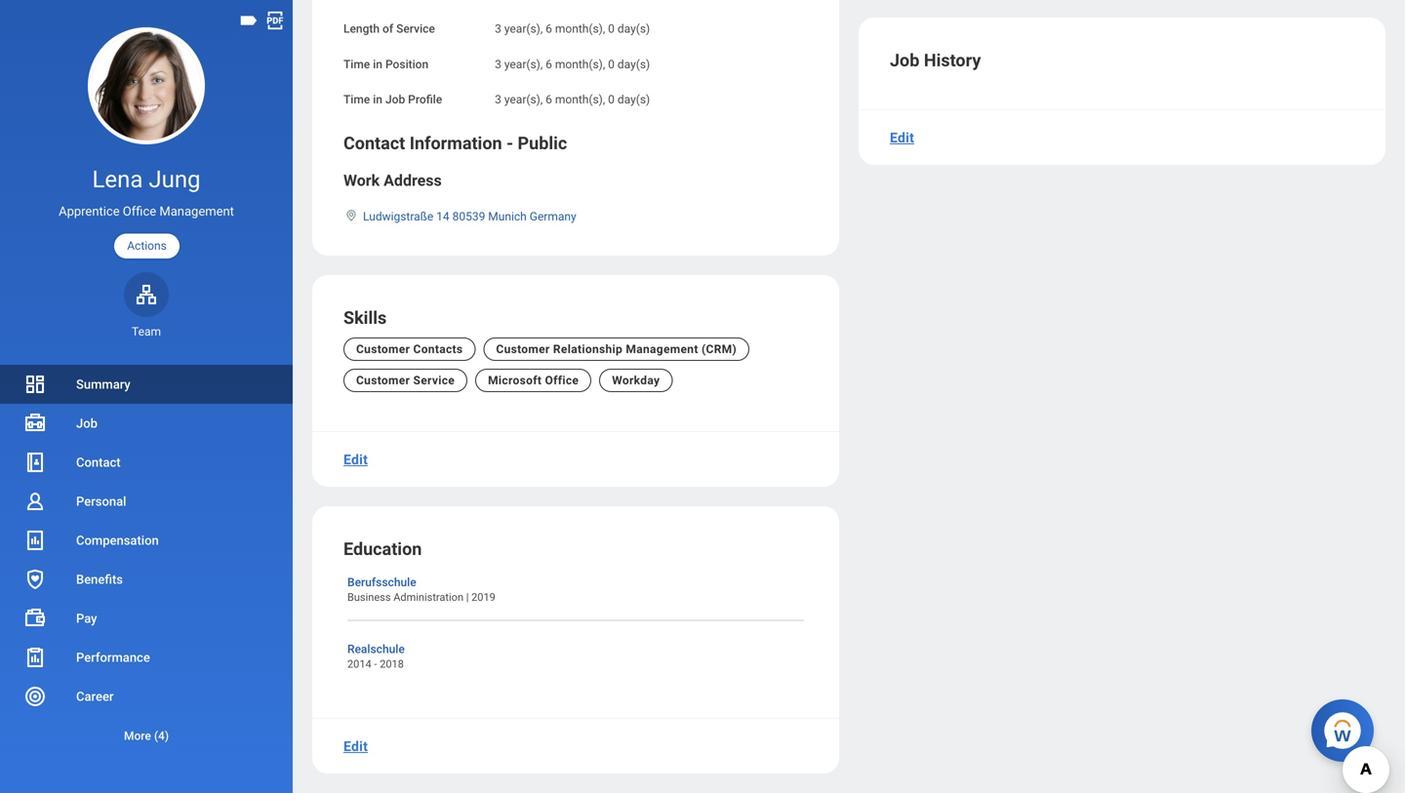 Task type: vqa. For each thing, say whether or not it's contained in the screenshot.
for to the right
no



Task type: locate. For each thing, give the bounding box(es) containing it.
3 day(s) from the top
[[618, 93, 650, 106]]

1 vertical spatial month(s),
[[555, 57, 606, 71]]

more (4)
[[124, 730, 169, 743]]

2 year(s), from the top
[[505, 57, 543, 71]]

3 for time in job profile
[[495, 93, 502, 106]]

view team image
[[135, 283, 158, 306]]

2 3 year(s), 6 month(s), 0 day(s) from the top
[[495, 57, 650, 71]]

year(s), inside length of service element
[[505, 22, 543, 36]]

1 in from the top
[[373, 57, 383, 71]]

edit down "customer service" "button"
[[344, 452, 368, 468]]

1 vertical spatial 6
[[546, 57, 552, 71]]

day(s) for time in position
[[618, 57, 650, 71]]

0 vertical spatial -
[[507, 133, 514, 154]]

1 vertical spatial edit
[[344, 452, 368, 468]]

2014
[[348, 659, 372, 671]]

customer up microsoft on the top left of the page
[[496, 343, 550, 356]]

1 vertical spatial year(s),
[[505, 57, 543, 71]]

team lena jung element
[[124, 324, 169, 340]]

customer for customer relationship management (crm)
[[496, 343, 550, 356]]

contact inside 'group'
[[344, 133, 405, 154]]

6 inside length of service element
[[546, 22, 552, 36]]

6 up public
[[546, 93, 552, 106]]

2 vertical spatial 0
[[608, 93, 615, 106]]

3 year(s), 6 month(s), 0 day(s) up time in job profile element
[[495, 57, 650, 71]]

in for position
[[373, 57, 383, 71]]

6
[[546, 22, 552, 36], [546, 57, 552, 71], [546, 93, 552, 106]]

6 inside time in job profile element
[[546, 93, 552, 106]]

job left history on the top of the page
[[890, 50, 920, 71]]

2018
[[380, 659, 404, 671]]

personal image
[[23, 490, 47, 514]]

3 6 from the top
[[546, 93, 552, 106]]

month(s), up time in job profile element
[[555, 57, 606, 71]]

management
[[159, 204, 234, 219], [626, 343, 699, 356]]

month(s), inside length of service element
[[555, 22, 606, 36]]

2 6 from the top
[[546, 57, 552, 71]]

1 vertical spatial time
[[344, 93, 370, 106]]

time down time in position
[[344, 93, 370, 106]]

3 year(s), 6 month(s), 0 day(s) down time in position element
[[495, 93, 650, 106]]

munich
[[488, 210, 527, 224]]

3 3 from the top
[[495, 93, 502, 106]]

office inside navigation pane region
[[123, 204, 156, 219]]

2 vertical spatial edit button
[[336, 727, 376, 766]]

1 vertical spatial -
[[374, 659, 377, 671]]

position
[[386, 57, 429, 71]]

pay image
[[23, 607, 47, 631]]

0 vertical spatial job
[[890, 50, 920, 71]]

edit button down "customer service" "button"
[[336, 440, 376, 479]]

customer inside customer relationship management (crm) 'button'
[[496, 343, 550, 356]]

1 6 from the top
[[546, 22, 552, 36]]

month(s), inside time in job profile element
[[555, 93, 606, 106]]

customer down customer contacts
[[356, 374, 410, 388]]

day(s) inside length of service element
[[618, 22, 650, 36]]

in down time in position
[[373, 93, 383, 106]]

2 month(s), from the top
[[555, 57, 606, 71]]

1 time from the top
[[344, 57, 370, 71]]

list
[[0, 365, 293, 756]]

3 for time in position
[[495, 57, 502, 71]]

1 vertical spatial job
[[386, 93, 405, 106]]

management up workday button
[[626, 343, 699, 356]]

6 inside time in position element
[[546, 57, 552, 71]]

0
[[608, 22, 615, 36], [608, 57, 615, 71], [608, 93, 615, 106]]

0 up time in job profile element
[[608, 57, 615, 71]]

location image
[[344, 209, 359, 223]]

customer contacts button
[[344, 338, 476, 361]]

6 for length of service
[[546, 22, 552, 36]]

day(s)
[[618, 22, 650, 36], [618, 57, 650, 71], [618, 93, 650, 106]]

edit for skills
[[344, 452, 368, 468]]

0 vertical spatial service
[[396, 22, 435, 36]]

0 vertical spatial in
[[373, 57, 383, 71]]

0 vertical spatial office
[[123, 204, 156, 219]]

1 horizontal spatial management
[[626, 343, 699, 356]]

0 vertical spatial 6
[[546, 22, 552, 36]]

performance image
[[23, 646, 47, 670]]

month(s),
[[555, 22, 606, 36], [555, 57, 606, 71], [555, 93, 606, 106]]

public
[[518, 133, 568, 154]]

edit down job history
[[890, 130, 915, 146]]

time for time in job profile
[[344, 93, 370, 106]]

2 in from the top
[[373, 93, 383, 106]]

6 up time in position element
[[546, 22, 552, 36]]

customer inside "customer service" "button"
[[356, 374, 410, 388]]

actions
[[127, 239, 167, 253]]

0 inside length of service element
[[608, 22, 615, 36]]

time in position
[[344, 57, 429, 71]]

month(s), for time in job profile
[[555, 93, 606, 106]]

pay
[[76, 612, 97, 626]]

year(s), up time in position element
[[505, 22, 543, 36]]

1 horizontal spatial -
[[507, 133, 514, 154]]

office down lena jung
[[123, 204, 156, 219]]

3 inside length of service element
[[495, 22, 502, 36]]

0 horizontal spatial office
[[123, 204, 156, 219]]

summary image
[[23, 373, 47, 396]]

2 time from the top
[[344, 93, 370, 106]]

management inside navigation pane region
[[159, 204, 234, 219]]

0 vertical spatial year(s),
[[505, 22, 543, 36]]

3 year(s), 6 month(s), 0 day(s) up time in position element
[[495, 22, 650, 36]]

day(s) down time in position element
[[618, 93, 650, 106]]

office
[[123, 204, 156, 219], [545, 374, 579, 388]]

job inside list
[[76, 416, 98, 431]]

2019
[[472, 592, 496, 604]]

customer inside customer contacts button
[[356, 343, 410, 356]]

1 3 year(s), 6 month(s), 0 day(s) from the top
[[495, 22, 650, 36]]

14
[[437, 210, 450, 224]]

- left public
[[507, 133, 514, 154]]

2 vertical spatial year(s),
[[505, 93, 543, 106]]

0 horizontal spatial management
[[159, 204, 234, 219]]

1 horizontal spatial office
[[545, 374, 579, 388]]

career link
[[0, 678, 293, 717]]

2014 - 2018
[[348, 659, 404, 671]]

job down summary
[[76, 416, 98, 431]]

day(s) for length of service
[[618, 22, 650, 36]]

1 vertical spatial edit button
[[336, 440, 376, 479]]

performance link
[[0, 639, 293, 678]]

in left position
[[373, 57, 383, 71]]

year(s), for time in job profile
[[505, 93, 543, 106]]

month(s), up time in position element
[[555, 22, 606, 36]]

customer
[[356, 343, 410, 356], [496, 343, 550, 356], [356, 374, 410, 388]]

3 inside time in job profile element
[[495, 93, 502, 106]]

day(s) up time in position element
[[618, 22, 650, 36]]

2 vertical spatial 6
[[546, 93, 552, 106]]

apprentice
[[59, 204, 120, 219]]

customer down skills
[[356, 343, 410, 356]]

month(s), inside time in position element
[[555, 57, 606, 71]]

year(s),
[[505, 22, 543, 36], [505, 57, 543, 71], [505, 93, 543, 106]]

management for relationship
[[626, 343, 699, 356]]

0 vertical spatial management
[[159, 204, 234, 219]]

0 vertical spatial 3
[[495, 22, 502, 36]]

management down jung
[[159, 204, 234, 219]]

administration
[[394, 592, 464, 604]]

1 vertical spatial 3 year(s), 6 month(s), 0 day(s)
[[495, 57, 650, 71]]

education
[[344, 539, 422, 560]]

2 vertical spatial month(s),
[[555, 93, 606, 106]]

3 year(s), 6 month(s), 0 day(s)
[[495, 22, 650, 36], [495, 57, 650, 71], [495, 93, 650, 106]]

3 month(s), from the top
[[555, 93, 606, 106]]

0 inside time in job profile element
[[608, 93, 615, 106]]

0 vertical spatial 3 year(s), 6 month(s), 0 day(s)
[[495, 22, 650, 36]]

more (4) button
[[0, 717, 293, 756]]

3
[[495, 22, 502, 36], [495, 57, 502, 71], [495, 93, 502, 106]]

1 vertical spatial management
[[626, 343, 699, 356]]

0 for time in position
[[608, 57, 615, 71]]

contact information - public button
[[344, 133, 568, 154]]

1 vertical spatial day(s)
[[618, 57, 650, 71]]

1 vertical spatial in
[[373, 93, 383, 106]]

2 day(s) from the top
[[618, 57, 650, 71]]

day(s) up time in job profile element
[[618, 57, 650, 71]]

personal
[[76, 494, 126, 509]]

edit
[[890, 130, 915, 146], [344, 452, 368, 468], [344, 739, 368, 755]]

office inside button
[[545, 374, 579, 388]]

year(s), up public
[[505, 93, 543, 106]]

2 vertical spatial 3 year(s), 6 month(s), 0 day(s)
[[495, 93, 650, 106]]

edit button down 2014
[[336, 727, 376, 766]]

compensation image
[[23, 529, 47, 553]]

1 vertical spatial contact
[[76, 455, 121, 470]]

customer for customer service
[[356, 374, 410, 388]]

1 0 from the top
[[608, 22, 615, 36]]

contact up the work
[[344, 133, 405, 154]]

service down contacts
[[413, 374, 455, 388]]

in
[[373, 57, 383, 71], [373, 93, 383, 106]]

job link
[[0, 404, 293, 443]]

contact for contact information - public
[[344, 133, 405, 154]]

1 3 from the top
[[495, 22, 502, 36]]

berufsschule link
[[348, 572, 417, 590]]

1 horizontal spatial contact
[[344, 133, 405, 154]]

0 vertical spatial day(s)
[[618, 22, 650, 36]]

year(s), inside time in position element
[[505, 57, 543, 71]]

3 0 from the top
[[608, 93, 615, 106]]

1 month(s), from the top
[[555, 22, 606, 36]]

time
[[344, 57, 370, 71], [344, 93, 370, 106]]

1 vertical spatial 0
[[608, 57, 615, 71]]

2 3 from the top
[[495, 57, 502, 71]]

time down length
[[344, 57, 370, 71]]

0 down time in position element
[[608, 93, 615, 106]]

work address
[[344, 171, 442, 190]]

jung
[[149, 165, 201, 193]]

job left profile
[[386, 93, 405, 106]]

year(s), up time in job profile element
[[505, 57, 543, 71]]

contact information - public
[[344, 133, 568, 154]]

performance
[[76, 651, 150, 665]]

day(s) inside time in position element
[[618, 57, 650, 71]]

contact up personal
[[76, 455, 121, 470]]

0 vertical spatial contact
[[344, 133, 405, 154]]

0 vertical spatial 0
[[608, 22, 615, 36]]

1 year(s), from the top
[[505, 22, 543, 36]]

realschule link
[[348, 639, 405, 657]]

edit button
[[883, 118, 923, 157], [336, 440, 376, 479], [336, 727, 376, 766]]

microsoft office button
[[476, 369, 592, 393]]

2 vertical spatial 3
[[495, 93, 502, 106]]

2 vertical spatial edit
[[344, 739, 368, 755]]

3 3 year(s), 6 month(s), 0 day(s) from the top
[[495, 93, 650, 106]]

realschule
[[348, 643, 405, 657]]

edit down 2014
[[344, 739, 368, 755]]

time in position element
[[495, 46, 650, 72]]

length
[[344, 22, 380, 36]]

contact
[[344, 133, 405, 154], [76, 455, 121, 470]]

service
[[396, 22, 435, 36], [413, 374, 455, 388]]

1 vertical spatial service
[[413, 374, 455, 388]]

customer relationship management (crm)
[[496, 343, 737, 356]]

0 inside time in position element
[[608, 57, 615, 71]]

0 vertical spatial time
[[344, 57, 370, 71]]

0 vertical spatial month(s),
[[555, 22, 606, 36]]

day(s) inside time in job profile element
[[618, 93, 650, 106]]

month(s), down time in position element
[[555, 93, 606, 106]]

service right "of"
[[396, 22, 435, 36]]

more
[[124, 730, 151, 743]]

- down realschule
[[374, 659, 377, 671]]

-
[[507, 133, 514, 154], [374, 659, 377, 671]]

edit button down job history
[[883, 118, 923, 157]]

2 horizontal spatial job
[[890, 50, 920, 71]]

time for time in position
[[344, 57, 370, 71]]

6 up time in job profile element
[[546, 57, 552, 71]]

year(s), inside time in job profile element
[[505, 93, 543, 106]]

contact for contact
[[76, 455, 121, 470]]

1 day(s) from the top
[[618, 22, 650, 36]]

1 vertical spatial 3
[[495, 57, 502, 71]]

job
[[890, 50, 920, 71], [386, 93, 405, 106], [76, 416, 98, 431]]

2 vertical spatial day(s)
[[618, 93, 650, 106]]

office down relationship
[[545, 374, 579, 388]]

0 horizontal spatial job
[[76, 416, 98, 431]]

0 up time in position element
[[608, 22, 615, 36]]

1 vertical spatial office
[[545, 374, 579, 388]]

time in job profile
[[344, 93, 442, 106]]

customer relationship management (crm) button
[[484, 338, 750, 361]]

80539
[[453, 210, 486, 224]]

2 0 from the top
[[608, 57, 615, 71]]

3 up information
[[495, 93, 502, 106]]

3 up time in job profile element
[[495, 57, 502, 71]]

3 year(s), from the top
[[505, 93, 543, 106]]

0 horizontal spatial contact
[[76, 455, 121, 470]]

3 inside time in position element
[[495, 57, 502, 71]]

contact inside navigation pane region
[[76, 455, 121, 470]]

2 vertical spatial job
[[76, 416, 98, 431]]

3 up time in position element
[[495, 22, 502, 36]]

management inside 'button'
[[626, 343, 699, 356]]



Task type: describe. For each thing, give the bounding box(es) containing it.
work
[[344, 171, 380, 190]]

job image
[[23, 412, 47, 435]]

contact image
[[23, 451, 47, 474]]

length of service
[[344, 22, 435, 36]]

month(s), for time in position
[[555, 57, 606, 71]]

workday
[[612, 374, 660, 388]]

(4)
[[154, 730, 169, 743]]

microsoft office
[[488, 374, 579, 388]]

customer contacts
[[356, 343, 463, 356]]

compensation
[[76, 534, 159, 548]]

ludwigstraße
[[363, 210, 434, 224]]

in for job
[[373, 93, 383, 106]]

contact information - public group
[[344, 132, 808, 225]]

relationship
[[553, 343, 623, 356]]

profile
[[408, 93, 442, 106]]

contacts
[[413, 343, 463, 356]]

office for microsoft
[[545, 374, 579, 388]]

lena jung
[[92, 165, 201, 193]]

benefits image
[[23, 568, 47, 592]]

time in job profile element
[[495, 81, 650, 107]]

management for office
[[159, 204, 234, 219]]

benefits link
[[0, 560, 293, 599]]

navigation pane region
[[0, 0, 293, 794]]

view printable version (pdf) image
[[265, 10, 286, 31]]

more (4) button
[[0, 725, 293, 748]]

year(s), for length of service
[[505, 22, 543, 36]]

job for job
[[76, 416, 98, 431]]

ludwigstraße 14 80539 munich germany
[[363, 210, 577, 224]]

customer for customer contacts
[[356, 343, 410, 356]]

germany
[[530, 210, 577, 224]]

customer service
[[356, 374, 455, 388]]

service inside "button"
[[413, 374, 455, 388]]

job history
[[890, 50, 982, 71]]

3 year(s), 6 month(s), 0 day(s) for time in job profile
[[495, 93, 650, 106]]

actions button
[[116, 236, 177, 257]]

3 year(s), 6 month(s), 0 day(s) for length of service
[[495, 22, 650, 36]]

office for apprentice
[[123, 204, 156, 219]]

|
[[466, 592, 469, 604]]

3 year(s), 6 month(s), 0 day(s) for time in position
[[495, 57, 650, 71]]

personal link
[[0, 482, 293, 521]]

0 for time in job profile
[[608, 93, 615, 106]]

berufsschule
[[348, 576, 417, 590]]

compensation link
[[0, 521, 293, 560]]

0 vertical spatial edit button
[[883, 118, 923, 157]]

length of service element
[[495, 10, 650, 37]]

of
[[383, 22, 394, 36]]

workday button
[[600, 369, 673, 393]]

ludwigstraße 14 80539 munich germany link
[[363, 206, 577, 224]]

career image
[[23, 685, 47, 709]]

address
[[384, 171, 442, 190]]

history
[[924, 50, 982, 71]]

skills
[[344, 308, 387, 329]]

lena
[[92, 165, 143, 193]]

team link
[[124, 272, 169, 340]]

month(s), for length of service
[[555, 22, 606, 36]]

edit button for education
[[336, 727, 376, 766]]

customer service button
[[344, 369, 468, 393]]

career
[[76, 690, 114, 704]]

team
[[132, 325, 161, 339]]

information
[[410, 133, 502, 154]]

summary
[[76, 377, 131, 392]]

year(s), for time in position
[[505, 57, 543, 71]]

6 for time in job profile
[[546, 93, 552, 106]]

business administration   |   2019
[[348, 592, 496, 604]]

tag image
[[238, 10, 260, 31]]

(crm)
[[702, 343, 737, 356]]

microsoft
[[488, 374, 542, 388]]

list containing summary
[[0, 365, 293, 756]]

apprentice office management
[[59, 204, 234, 219]]

pay link
[[0, 599, 293, 639]]

0 for length of service
[[608, 22, 615, 36]]

contact link
[[0, 443, 293, 482]]

3 for length of service
[[495, 22, 502, 36]]

edit for education
[[344, 739, 368, 755]]

job for job history
[[890, 50, 920, 71]]

1 horizontal spatial job
[[386, 93, 405, 106]]

day(s) for time in job profile
[[618, 93, 650, 106]]

summary link
[[0, 365, 293, 404]]

edit button for skills
[[336, 440, 376, 479]]

benefits
[[76, 573, 123, 587]]

0 horizontal spatial -
[[374, 659, 377, 671]]

6 for time in position
[[546, 57, 552, 71]]

- inside 'group'
[[507, 133, 514, 154]]

0 vertical spatial edit
[[890, 130, 915, 146]]

business
[[348, 592, 391, 604]]



